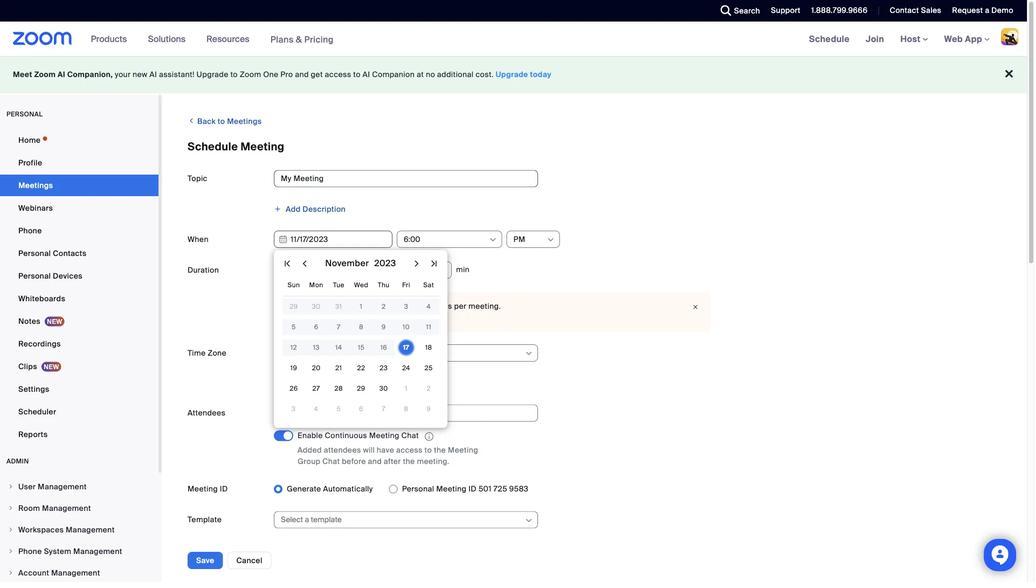Task type: locate. For each thing, give the bounding box(es) containing it.
user
[[18, 482, 36, 492]]

plan
[[330, 301, 345, 311]]

4 for rightmost 4 button
[[427, 303, 431, 311]]

november
[[325, 258, 369, 269]]

0 vertical spatial 7
[[337, 323, 341, 331]]

zoom
[[34, 70, 56, 80], [240, 70, 261, 80]]

2 id from the left
[[469, 484, 477, 494]]

3 down 26 button
[[292, 405, 296, 413]]

1 horizontal spatial access
[[396, 445, 423, 455]]

29 button
[[287, 300, 300, 313], [355, 382, 368, 395]]

0 vertical spatial 2
[[382, 303, 386, 311]]

0 horizontal spatial 7
[[337, 323, 341, 331]]

1 horizontal spatial 30 button
[[377, 382, 390, 395]]

0 vertical spatial right image
[[8, 484, 14, 490]]

0 horizontal spatial chat
[[323, 457, 340, 466]]

2 button
[[377, 300, 390, 313], [422, 382, 435, 395]]

1 vertical spatial personal
[[18, 271, 51, 281]]

thu
[[378, 281, 390, 289]]

30 down 23 button
[[380, 385, 388, 393]]

0 horizontal spatial 9
[[382, 323, 386, 331]]

the down learn more about enable continuous meeting chat image
[[434, 445, 446, 455]]

to inside added attendees will have access to the meeting group chat before and after the meeting.
[[425, 445, 432, 455]]

1 horizontal spatial show options image
[[525, 349, 533, 358]]

template
[[188, 515, 222, 525]]

show options image
[[547, 236, 555, 244], [525, 516, 533, 525]]

user management menu item
[[0, 477, 159, 497]]

0 horizontal spatial 9 button
[[377, 321, 390, 334]]

1 button down 24 button
[[400, 382, 413, 395]]

0 vertical spatial 5
[[292, 323, 296, 331]]

1 horizontal spatial 4
[[427, 303, 431, 311]]

schedule inside 'link'
[[809, 33, 850, 44]]

8 up enable continuous meeting chat application
[[404, 405, 408, 413]]

show options image
[[489, 236, 497, 244], [525, 349, 533, 358]]

contact
[[890, 5, 919, 15]]

pm button
[[514, 231, 546, 248]]

0 vertical spatial meeting.
[[469, 301, 501, 311]]

now
[[386, 313, 403, 322]]

back to meetings link
[[188, 112, 262, 130]]

0 horizontal spatial 3 button
[[287, 403, 300, 416]]

november button
[[323, 258, 372, 269]]

6 button up enable continuous meeting chat
[[355, 403, 368, 416]]

home
[[18, 135, 41, 145]]

personal up personal devices
[[18, 248, 51, 258]]

room management
[[18, 503, 91, 513]]

2 down 25 button
[[427, 385, 431, 393]]

meeting. down learn more about enable continuous meeting chat image
[[417, 457, 450, 466]]

0 horizontal spatial 30
[[312, 303, 321, 311]]

1 id from the left
[[220, 484, 228, 494]]

recurring
[[287, 379, 323, 389]]

6 up enable continuous meeting chat
[[359, 405, 363, 413]]

0 horizontal spatial 7 button
[[332, 321, 345, 334]]

contact sales
[[890, 5, 942, 15]]

22 button
[[355, 362, 368, 375]]

management up room management
[[38, 482, 87, 492]]

need
[[283, 313, 303, 322]]

right image
[[8, 484, 14, 490], [8, 505, 14, 512], [8, 548, 14, 555]]

1 vertical spatial and
[[368, 457, 382, 466]]

0 horizontal spatial 6 button
[[310, 321, 323, 334]]

meeting left the 501
[[436, 484, 467, 494]]

workspaces management
[[18, 525, 115, 535]]

ai left companion, at the top of page
[[58, 70, 65, 80]]

2 vertical spatial personal
[[402, 484, 434, 494]]

1 vertical spatial 1 button
[[400, 382, 413, 395]]

support link
[[763, 0, 803, 22], [771, 5, 801, 15]]

1 zoom from the left
[[34, 70, 56, 80]]

add description
[[286, 204, 346, 214]]

29 up need at the left bottom of the page
[[290, 303, 298, 311]]

schedule meeting
[[188, 140, 285, 154]]

show options image down 9583
[[525, 516, 533, 525]]

meeting up have
[[369, 431, 400, 441]]

0 horizontal spatial meeting.
[[417, 457, 450, 466]]

9 up learn more about enable continuous meeting chat image
[[427, 405, 431, 413]]

only
[[363, 301, 378, 311]]

solutions button
[[148, 22, 190, 56]]

personal up select meeting template text box
[[402, 484, 434, 494]]

0 vertical spatial 4
[[427, 303, 431, 311]]

management
[[38, 482, 87, 492], [42, 503, 91, 513], [66, 525, 115, 535], [73, 547, 122, 557], [51, 568, 100, 578]]

1 horizontal spatial show options image
[[547, 236, 555, 244]]

0 vertical spatial chat
[[402, 431, 419, 441]]

profile picture image
[[1001, 28, 1019, 45]]

the right after
[[403, 457, 415, 466]]

0 horizontal spatial 4 button
[[310, 403, 323, 416]]

1 horizontal spatial 5
[[337, 405, 341, 413]]

0 horizontal spatial access
[[325, 70, 351, 80]]

management down "room management" menu item
[[66, 525, 115, 535]]

right image left the account
[[8, 570, 14, 576]]

1 vertical spatial 7
[[382, 405, 386, 413]]

0 vertical spatial 3
[[404, 303, 408, 311]]

1 vertical spatial 9
[[427, 405, 431, 413]]

hr
[[359, 265, 367, 275]]

1 vertical spatial 5
[[337, 405, 341, 413]]

upgrade inside your current plan can only support 40 minutes per meeting. need more time? upgrade now
[[352, 313, 384, 322]]

5 down need at the left bottom of the page
[[292, 323, 296, 331]]

6
[[314, 323, 318, 331], [359, 405, 363, 413]]

to left companion
[[353, 70, 361, 80]]

1 horizontal spatial zoom
[[240, 70, 261, 80]]

management inside menu item
[[42, 503, 91, 513]]

personal inside personal devices link
[[18, 271, 51, 281]]

additional
[[437, 70, 474, 80]]

personal for personal meeting id 501 725 9583
[[402, 484, 434, 494]]

phone link
[[0, 220, 159, 242]]

1 vertical spatial 5 button
[[332, 403, 345, 416]]

0 horizontal spatial schedule
[[188, 140, 238, 154]]

1 vertical spatial right image
[[8, 505, 14, 512]]

1 vertical spatial 4 button
[[310, 403, 323, 416]]

right image left 'workspaces'
[[8, 527, 14, 533]]

right image inside phone system management "menu item"
[[8, 548, 14, 555]]

meetings up webinars
[[18, 180, 53, 190]]

banner
[[0, 22, 1027, 57]]

products
[[91, 33, 127, 44]]

description
[[303, 204, 346, 214]]

0 horizontal spatial 4
[[314, 405, 318, 413]]

phone inside phone system management "menu item"
[[18, 547, 42, 557]]

5 button up 12
[[287, 321, 300, 334]]

8 button up 15
[[355, 321, 368, 334]]

6 button
[[310, 321, 323, 334], [355, 403, 368, 416]]

chat down attendees
[[323, 457, 340, 466]]

1 vertical spatial chat
[[323, 457, 340, 466]]

whiteboards
[[18, 294, 65, 304]]

0 horizontal spatial 1 button
[[355, 300, 368, 313]]

right image left room
[[8, 505, 14, 512]]

schedule down 1.888.799.9666
[[809, 33, 850, 44]]

right image left system
[[8, 548, 14, 555]]

1 left only
[[360, 303, 363, 311]]

upgrade right the cost.
[[496, 70, 528, 80]]

1 horizontal spatial 8
[[404, 405, 408, 413]]

29 button down 22 button
[[355, 382, 368, 395]]

to down resources dropdown button
[[231, 70, 238, 80]]

29 down 22 button
[[357, 385, 365, 393]]

1 vertical spatial meetings
[[18, 180, 53, 190]]

0 vertical spatial 4 button
[[422, 300, 435, 313]]

support
[[380, 301, 409, 311]]

workspaces
[[18, 525, 64, 535]]

4 right 40
[[427, 303, 431, 311]]

7 up enable continuous meeting chat application
[[382, 405, 386, 413]]

to down learn more about enable continuous meeting chat image
[[425, 445, 432, 455]]

3 button down 26 button
[[287, 403, 300, 416]]

resources
[[207, 33, 249, 44]]

banner containing products
[[0, 22, 1027, 57]]

to right 'back'
[[218, 116, 225, 126]]

recordings link
[[0, 333, 159, 355]]

personal
[[6, 110, 43, 118]]

10
[[403, 323, 410, 331]]

phone up the account
[[18, 547, 42, 557]]

3 button up the 10
[[400, 300, 413, 313]]

1 vertical spatial 8
[[404, 405, 408, 413]]

0 vertical spatial personal
[[18, 248, 51, 258]]

27 button
[[310, 382, 323, 395]]

1 horizontal spatial chat
[[402, 431, 419, 441]]

1 horizontal spatial schedule
[[809, 33, 850, 44]]

2 ai from the left
[[150, 70, 157, 80]]

previous month,october 2023 image
[[298, 257, 311, 270]]

9 button
[[377, 321, 390, 334], [422, 403, 435, 416]]

right image inside "room management" menu item
[[8, 505, 14, 512]]

27
[[313, 385, 320, 393]]

9 down upgrade now link
[[382, 323, 386, 331]]

management up account management menu item
[[73, 547, 122, 557]]

15
[[358, 344, 365, 352]]

30 up the more
[[312, 303, 321, 311]]

0 horizontal spatial id
[[220, 484, 228, 494]]

30 button down 23 button
[[377, 382, 390, 395]]

0 vertical spatial 30 button
[[310, 300, 323, 313]]

zoom left one
[[240, 70, 261, 80]]

to
[[231, 70, 238, 80], [353, 70, 361, 80], [218, 116, 225, 126], [425, 445, 432, 455]]

and left get
[[295, 70, 309, 80]]

account management menu item
[[0, 563, 159, 582]]

search button
[[713, 0, 763, 22]]

host
[[901, 33, 923, 44]]

30 button left plan on the left bottom of the page
[[310, 300, 323, 313]]

meeting up personal meeting id 501 725 9583
[[448, 445, 478, 455]]

upgrade now link
[[350, 313, 403, 322]]

admin menu menu
[[0, 477, 159, 582]]

0 vertical spatial 29 button
[[287, 300, 300, 313]]

0 vertical spatial 8
[[359, 323, 363, 331]]

1.888.799.9666 button up the schedule 'link'
[[812, 5, 868, 15]]

1 down 24 button
[[405, 385, 408, 393]]

settings
[[18, 384, 49, 394]]

companion
[[372, 70, 415, 80]]

close image
[[689, 302, 702, 313]]

plans & pricing link
[[271, 34, 334, 45], [271, 34, 334, 45]]

request
[[953, 5, 983, 15]]

add description button
[[274, 201, 346, 217]]

1 horizontal spatial meetings
[[227, 116, 262, 126]]

zoom right meet
[[34, 70, 56, 80]]

8 button up enable continuous meeting chat application
[[400, 403, 413, 416]]

0 horizontal spatial 2 button
[[377, 300, 390, 313]]

upgrade down product information navigation
[[197, 70, 228, 80]]

phone inside phone link
[[18, 226, 42, 236]]

schedule link
[[801, 22, 858, 56]]

0 vertical spatial 2 button
[[377, 300, 390, 313]]

1 button down the wed
[[355, 300, 368, 313]]

0 vertical spatial 5 button
[[287, 321, 300, 334]]

phone down webinars
[[18, 226, 42, 236]]

1 horizontal spatial and
[[368, 457, 382, 466]]

mon
[[309, 281, 323, 289]]

product information navigation
[[83, 22, 342, 57]]

1 horizontal spatial 7 button
[[377, 403, 390, 416]]

4 button down 27 button
[[310, 403, 323, 416]]

9 button up learn more about enable continuous meeting chat image
[[422, 403, 435, 416]]

7 button up enable continuous meeting chat application
[[377, 403, 390, 416]]

personal inside meeting id option group
[[402, 484, 434, 494]]

phone for phone
[[18, 226, 42, 236]]

0 vertical spatial the
[[434, 445, 446, 455]]

right image for user management
[[8, 484, 14, 490]]

upgrade down only
[[352, 313, 384, 322]]

26
[[290, 385, 298, 393]]

user management
[[18, 482, 87, 492]]

1 horizontal spatial 6
[[359, 405, 363, 413]]

access down enable continuous meeting chat application
[[396, 445, 423, 455]]

0 vertical spatial and
[[295, 70, 309, 80]]

4 button right 40
[[422, 300, 435, 313]]

4 down 27 button
[[314, 405, 318, 413]]

0 vertical spatial 7 button
[[332, 321, 345, 334]]

right image left 'user'
[[8, 484, 14, 490]]

0 vertical spatial access
[[325, 70, 351, 80]]

1 vertical spatial meeting.
[[417, 457, 450, 466]]

meetings up schedule meeting
[[227, 116, 262, 126]]

management inside "menu item"
[[73, 547, 122, 557]]

8
[[359, 323, 363, 331], [404, 405, 408, 413]]

meeting up template
[[188, 484, 218, 494]]

schedule down 'back'
[[188, 140, 238, 154]]

management for room management
[[42, 503, 91, 513]]

1 vertical spatial phone
[[18, 547, 42, 557]]

1 horizontal spatial 9
[[427, 405, 431, 413]]

1 vertical spatial 6
[[359, 405, 363, 413]]

personal inside personal contacts link
[[18, 248, 51, 258]]

personal up whiteboards
[[18, 271, 51, 281]]

0 vertical spatial 29
[[290, 303, 298, 311]]

attendees
[[188, 408, 226, 418]]

0 horizontal spatial 2
[[382, 303, 386, 311]]

support
[[771, 5, 801, 15]]

next month,december 2023 image
[[410, 257, 423, 270]]

ai right new
[[150, 70, 157, 80]]

account management
[[18, 568, 100, 578]]

and down will
[[368, 457, 382, 466]]

0 vertical spatial 9
[[382, 323, 386, 331]]

2023
[[374, 258, 396, 269]]

4 button
[[422, 300, 435, 313], [310, 403, 323, 416]]

18 button
[[422, 341, 435, 354]]

right image inside user management menu item
[[8, 484, 14, 490]]

scheduler link
[[0, 401, 159, 423]]

1 horizontal spatial 7
[[382, 405, 386, 413]]

1 horizontal spatial 2 button
[[422, 382, 435, 395]]

3 right image from the top
[[8, 548, 14, 555]]

1 horizontal spatial upgrade
[[352, 313, 384, 322]]

meeting
[[241, 140, 285, 154], [369, 431, 400, 441], [448, 445, 478, 455], [188, 484, 218, 494], [436, 484, 467, 494]]

management for user management
[[38, 482, 87, 492]]

meeting. right per at left
[[469, 301, 501, 311]]

1 vertical spatial show options image
[[525, 516, 533, 525]]

0 horizontal spatial 6
[[314, 323, 318, 331]]

after
[[384, 457, 401, 466]]

3 left 40
[[404, 303, 408, 311]]

settings link
[[0, 379, 159, 400]]

4 for the leftmost 4 button
[[314, 405, 318, 413]]

1 phone from the top
[[18, 226, 42, 236]]

right image for account management
[[8, 570, 14, 576]]

enable continuous meeting chat application
[[298, 431, 503, 442]]

6 down the more
[[314, 323, 318, 331]]

9 for top 9 button
[[382, 323, 386, 331]]

access right get
[[325, 70, 351, 80]]

7 down the time?
[[337, 323, 341, 331]]

1 horizontal spatial 4 button
[[422, 300, 435, 313]]

2 phone from the top
[[18, 547, 42, 557]]

9 button up 16
[[377, 321, 390, 334]]

your
[[283, 301, 299, 311]]

workspaces management menu item
[[0, 520, 159, 540]]

1 vertical spatial right image
[[8, 570, 14, 576]]

10 button
[[400, 321, 413, 334]]

show options image right pm dropdown button
[[547, 236, 555, 244]]

6 button up 13
[[310, 321, 323, 334]]

29 button left current
[[287, 300, 300, 313]]

right image inside workspaces management menu item
[[8, 527, 14, 533]]

2 up upgrade now link
[[382, 303, 386, 311]]

2 right image from the top
[[8, 570, 14, 576]]

right image inside account management menu item
[[8, 570, 14, 576]]

previous year,november 2022 image
[[281, 257, 294, 270]]

personal
[[18, 248, 51, 258], [18, 271, 51, 281], [402, 484, 434, 494]]

add image
[[274, 205, 282, 213]]

zoom logo image
[[13, 32, 72, 45]]

1 vertical spatial 8 button
[[400, 403, 413, 416]]

0 horizontal spatial 5 button
[[287, 321, 300, 334]]

management down phone system management "menu item"
[[51, 568, 100, 578]]

5 for topmost the 5 button
[[292, 323, 296, 331]]

id up template
[[220, 484, 228, 494]]

management for account management
[[51, 568, 100, 578]]

0 horizontal spatial 29 button
[[287, 300, 300, 313]]

ai left companion
[[363, 70, 370, 80]]

1 horizontal spatial 3
[[404, 303, 408, 311]]

0 horizontal spatial 30 button
[[310, 300, 323, 313]]

select start time text field
[[404, 231, 488, 248]]

1 right image from the top
[[8, 527, 14, 533]]

5 down 28 button
[[337, 405, 341, 413]]

id left the 501
[[469, 484, 477, 494]]

0 horizontal spatial ai
[[58, 70, 65, 80]]

1 vertical spatial schedule
[[188, 140, 238, 154]]

1 horizontal spatial 9 button
[[422, 403, 435, 416]]

1 right image from the top
[[8, 484, 14, 490]]

2 right image from the top
[[8, 505, 14, 512]]

chat left learn more about enable continuous meeting chat image
[[402, 431, 419, 441]]

select meeting template text field
[[281, 512, 524, 528]]

5 button down 28 button
[[332, 403, 345, 416]]

17 button
[[400, 341, 413, 354]]

right image for room management
[[8, 505, 14, 512]]

management up workspaces management
[[42, 503, 91, 513]]

18
[[425, 344, 432, 352]]

2 horizontal spatial ai
[[363, 70, 370, 80]]

1 horizontal spatial 30
[[380, 385, 388, 393]]

0 vertical spatial 6 button
[[310, 321, 323, 334]]

2 vertical spatial right image
[[8, 548, 14, 555]]

8 down upgrade now link
[[359, 323, 363, 331]]

1 vertical spatial access
[[396, 445, 423, 455]]

7 button up '14'
[[332, 321, 345, 334]]

right image
[[8, 527, 14, 533], [8, 570, 14, 576]]

access inside added attendees will have access to the meeting group chat before and after the meeting.
[[396, 445, 423, 455]]



Task type: describe. For each thing, give the bounding box(es) containing it.
9 for the bottommost 9 button
[[427, 405, 431, 413]]

0 vertical spatial show options image
[[547, 236, 555, 244]]

notes
[[18, 316, 40, 326]]

1 horizontal spatial 3 button
[[400, 300, 413, 313]]

personal for personal contacts
[[18, 248, 51, 258]]

fri
[[402, 281, 410, 289]]

a
[[985, 5, 990, 15]]

personal contacts
[[18, 248, 87, 258]]

today
[[530, 70, 552, 80]]

phone for phone system management
[[18, 547, 42, 557]]

1.888.799.9666 button up join
[[803, 0, 871, 22]]

enable
[[298, 431, 323, 441]]

0 vertical spatial 6
[[314, 323, 318, 331]]

and inside meet zoom ai companion, 'footer'
[[295, 70, 309, 80]]

chat inside added attendees will have access to the meeting group chat before and after the meeting.
[[323, 457, 340, 466]]

clips
[[18, 362, 37, 372]]

more
[[305, 313, 324, 322]]

1 horizontal spatial 1 button
[[400, 382, 413, 395]]

1 horizontal spatial 29 button
[[355, 382, 368, 395]]

meet zoom ai companion, footer
[[0, 56, 1027, 93]]

725
[[494, 484, 507, 494]]

17
[[403, 344, 409, 352]]

when
[[188, 234, 209, 244]]

search
[[734, 6, 760, 16]]

reports link
[[0, 424, 159, 445]]

25 button
[[422, 362, 435, 375]]

2023 button
[[372, 258, 399, 269]]

plans & pricing
[[271, 34, 334, 45]]

no
[[426, 70, 435, 80]]

minutes
[[423, 301, 452, 311]]

learn more about enable continuous meeting chat image
[[422, 432, 437, 441]]

contacts
[[53, 248, 87, 258]]

management for workspaces management
[[66, 525, 115, 535]]

1 vertical spatial 29
[[357, 385, 365, 393]]

9583
[[509, 484, 529, 494]]

reports
[[18, 430, 48, 440]]

13 button
[[310, 341, 323, 354]]

meeting inside added attendees will have access to the meeting group chat before and after the meeting.
[[448, 445, 478, 455]]

home link
[[0, 129, 159, 151]]

join
[[866, 33, 885, 44]]

schedule for schedule
[[809, 33, 850, 44]]

cost.
[[476, 70, 494, 80]]

1 vertical spatial the
[[403, 457, 415, 466]]

meeting. inside your current plan can only support 40 minutes per meeting. need more time? upgrade now
[[469, 301, 501, 311]]

20 button
[[310, 362, 323, 375]]

schedule for schedule meeting
[[188, 140, 238, 154]]

meetings inside personal menu menu
[[18, 180, 53, 190]]

generate
[[287, 484, 321, 494]]

3 ai from the left
[[363, 70, 370, 80]]

20
[[312, 364, 321, 372]]

system
[[44, 547, 71, 557]]

meeting id
[[188, 484, 228, 494]]

id inside meeting id option group
[[469, 484, 477, 494]]

access inside meet zoom ai companion, 'footer'
[[325, 70, 351, 80]]

back to meetings
[[195, 116, 262, 126]]

0 horizontal spatial show options image
[[489, 236, 497, 244]]

meetings navigation
[[801, 22, 1027, 57]]

phone system management menu item
[[0, 541, 159, 562]]

products button
[[91, 22, 132, 56]]

personal for personal devices
[[18, 271, 51, 281]]

0 vertical spatial 9 button
[[377, 321, 390, 334]]

1 vertical spatial show options image
[[525, 349, 533, 358]]

&
[[296, 34, 302, 45]]

web
[[945, 33, 963, 44]]

1 vertical spatial 9 button
[[422, 403, 435, 416]]

pricing
[[304, 34, 334, 45]]

can
[[347, 301, 361, 311]]

personal devices
[[18, 271, 83, 281]]

webinars link
[[0, 197, 159, 219]]

will
[[363, 445, 375, 455]]

right image for workspaces management
[[8, 527, 14, 533]]

1 horizontal spatial 6 button
[[355, 403, 368, 416]]

5 for the right the 5 button
[[337, 405, 341, 413]]

0 vertical spatial meetings
[[227, 116, 262, 126]]

left image
[[188, 115, 195, 126]]

Persistent Chat, enter email address,Enter user names or email addresses text field
[[281, 405, 521, 421]]

topic
[[188, 174, 208, 184]]

31 button
[[332, 300, 345, 313]]

companion,
[[67, 70, 113, 80]]

0 vertical spatial 1
[[360, 303, 363, 311]]

28
[[335, 385, 343, 393]]

join link
[[858, 22, 893, 56]]

13
[[313, 344, 320, 352]]

1 horizontal spatial the
[[434, 445, 446, 455]]

meet
[[13, 70, 32, 80]]

assistant!
[[159, 70, 195, 80]]

meet zoom ai companion, your new ai assistant! upgrade to zoom one pro and get access to ai companion at no additional cost. upgrade today
[[13, 70, 552, 80]]

whiteboards link
[[0, 288, 159, 310]]

0 horizontal spatial show options image
[[525, 516, 533, 525]]

14 button
[[332, 341, 345, 354]]

meeting id option group
[[274, 481, 1001, 498]]

1 vertical spatial 7 button
[[377, 403, 390, 416]]

2 horizontal spatial upgrade
[[496, 70, 528, 80]]

next year,november 2024 image
[[428, 257, 441, 270]]

1 vertical spatial 1
[[405, 385, 408, 393]]

room management menu item
[[0, 498, 159, 519]]

sales
[[921, 5, 942, 15]]

current
[[301, 301, 328, 311]]

wed
[[354, 281, 368, 289]]

pm
[[514, 234, 526, 244]]

2 zoom from the left
[[240, 70, 261, 80]]

get
[[311, 70, 323, 80]]

0 horizontal spatial upgrade
[[197, 70, 228, 80]]

1 vertical spatial 3
[[292, 405, 296, 413]]

time?
[[326, 313, 346, 322]]

meeting inside option group
[[436, 484, 467, 494]]

have
[[377, 445, 394, 455]]

web app button
[[945, 33, 990, 44]]

15 button
[[355, 341, 368, 354]]

1 ai from the left
[[58, 70, 65, 80]]

right image for phone system management
[[8, 548, 14, 555]]

and inside added attendees will have access to the meeting group chat before and after the meeting.
[[368, 457, 382, 466]]

demo
[[992, 5, 1014, 15]]

clips link
[[0, 356, 159, 377]]

per
[[454, 301, 467, 311]]

time zone
[[188, 348, 227, 358]]

23
[[380, 364, 388, 372]]

1 horizontal spatial 5 button
[[332, 403, 345, 416]]

When text field
[[274, 231, 393, 248]]

11
[[426, 323, 431, 331]]

duration
[[188, 265, 219, 275]]

host button
[[901, 33, 928, 44]]

21
[[335, 364, 342, 372]]

28 button
[[332, 382, 345, 395]]

app
[[965, 33, 983, 44]]

chat inside application
[[402, 431, 419, 441]]

40
[[411, 301, 421, 311]]

cancel
[[236, 556, 262, 566]]

request a demo
[[953, 5, 1014, 15]]

meeting down back to meetings
[[241, 140, 285, 154]]

added attendees will have access to the meeting group chat before and after the meeting.
[[298, 445, 478, 466]]

1 horizontal spatial 2
[[427, 385, 431, 393]]

meeting inside application
[[369, 431, 400, 441]]

personal menu menu
[[0, 129, 159, 447]]

new
[[133, 70, 148, 80]]

Topic text field
[[274, 170, 538, 187]]

26 button
[[287, 382, 300, 395]]

meeting. inside added attendees will have access to the meeting group chat before and after the meeting.
[[417, 457, 450, 466]]

19
[[290, 364, 297, 372]]

enable continuous meeting chat
[[298, 431, 419, 441]]

time
[[188, 348, 206, 358]]

plans
[[271, 34, 294, 45]]

webinars
[[18, 203, 53, 213]]

before
[[342, 457, 366, 466]]

0 horizontal spatial 8 button
[[355, 321, 368, 334]]

generate automatically
[[287, 484, 373, 494]]



Task type: vqa. For each thing, say whether or not it's contained in the screenshot.


